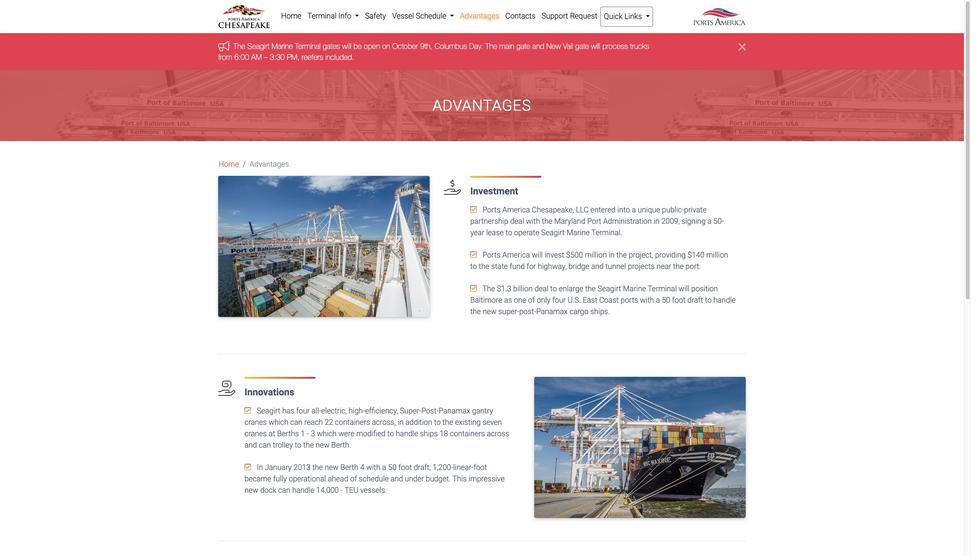Task type: describe. For each thing, give the bounding box(es) containing it.
u.s.
[[568, 296, 581, 305]]

to up 18
[[434, 418, 441, 427]]

terminal.
[[592, 228, 623, 237]]

new inside seagirt has four all-electric, high-efficiency, super-post-panamax gantry cranes which can reach 22 containers across, in addition to the existing seven cranes at berths 1 - 3 which were modified to handle ships 18 containers across and can trolley to the new berth.
[[316, 441, 330, 450]]

the for $1.3
[[483, 284, 495, 294]]

the for seagirt
[[233, 42, 245, 51]]

1 gate from the left
[[517, 42, 530, 51]]

with inside ports america chesapeake, llc entered into a unique public-private partnership deal with the maryland port administration in 2009, signing a 50- year lease to operate seagirt marine terminal.
[[526, 217, 540, 226]]

panamax inside seagirt has four all-electric, high-efficiency, super-post-panamax gantry cranes which can reach 22 containers across, in addition to the existing seven cranes at berths 1 - 3 which were modified to handle ships 18 containers across and can trolley to the new berth.
[[439, 407, 470, 416]]

terminal inside the seagirt marine terminal gates will be open on october 9th, columbus day. the main gate and new vail gate will process trucks from 6:00 am – 3:30 pm, reefers included.
[[295, 42, 321, 51]]

administration
[[603, 217, 652, 226]]

to up only
[[551, 284, 557, 294]]

ports for ports america will invest $500 million in the project, providing $140 million to the state fund for highway, bridge and tunnel projects near the port.
[[483, 251, 501, 260]]

0 vertical spatial terminal
[[308, 11, 337, 20]]

ports america will invest $500 million in the project, providing $140 million to the state fund for highway, bridge and tunnel projects near the port.
[[471, 251, 729, 271]]

a inside the $1.3 billion deal to enlarge the seagirt marine terminal will position baltimore as one of only four u.s. east coast ports with a 50 foot draft to handle the new super-post-panamax cargo ships.
[[656, 296, 660, 305]]

chesapeake,
[[532, 206, 574, 215]]

new inside the $1.3 billion deal to enlarge the seagirt marine terminal will position baltimore as one of only four u.s. east coast ports with a 50 foot draft to handle the new super-post-panamax cargo ships.
[[483, 307, 497, 316]]

investment image
[[218, 176, 430, 317]]

seagirt inside ports america chesapeake, llc entered into a unique public-private partnership deal with the maryland port administration in 2009, signing a 50- year lease to operate seagirt marine terminal.
[[541, 228, 565, 237]]

maryland
[[555, 217, 586, 226]]

1 vertical spatial which
[[317, 430, 337, 439]]

1
[[301, 430, 305, 439]]

operate
[[514, 228, 540, 237]]

50-
[[714, 217, 724, 226]]

a left 50-
[[708, 217, 712, 226]]

day.
[[469, 42, 483, 51]]

gantry
[[472, 407, 493, 416]]

terminal info
[[308, 11, 353, 20]]

14,000
[[316, 486, 339, 495]]

in inside seagirt has four all-electric, high-efficiency, super-post-panamax gantry cranes which can reach 22 containers across, in addition to the existing seven cranes at berths 1 - 3 which were modified to handle ships 18 containers across and can trolley to the new berth.
[[398, 418, 404, 427]]

1 vertical spatial home link
[[219, 159, 239, 170]]

2 vertical spatial check square image
[[245, 464, 251, 471]]

deal inside ports america chesapeake, llc entered into a unique public-private partnership deal with the maryland port administration in 2009, signing a 50- year lease to operate seagirt marine terminal.
[[510, 217, 524, 226]]

lease
[[487, 228, 504, 237]]

3:30
[[270, 53, 285, 61]]

llc
[[576, 206, 589, 215]]

seagirt inside the $1.3 billion deal to enlarge the seagirt marine terminal will position baltimore as one of only four u.s. east coast ports with a 50 foot draft to handle the new super-post-panamax cargo ships.
[[598, 284, 622, 294]]

–
[[264, 53, 268, 61]]

draft
[[688, 296, 703, 305]]

from
[[218, 53, 232, 61]]

bullhorn image
[[218, 41, 233, 51]]

to down position
[[705, 296, 712, 305]]

trucks
[[630, 42, 650, 51]]

columbus
[[435, 42, 467, 51]]

across
[[487, 430, 510, 439]]

in january 2013 the new berth 4 with a 50 foot draft, 1,200-linear-foot became fully operational ahead of schedule and under budget. this impressive new dock can handle 14,000 - teu vessels.
[[245, 463, 505, 495]]

main
[[500, 42, 515, 51]]

2 vertical spatial advantages
[[250, 160, 289, 169]]

2 gate from the left
[[576, 42, 589, 51]]

support request
[[542, 11, 598, 20]]

advantages inside advantages "link"
[[460, 11, 500, 20]]

be
[[354, 42, 362, 51]]

gates
[[323, 42, 340, 51]]

2 million from the left
[[707, 251, 729, 260]]

became
[[245, 475, 271, 484]]

check square image for investment
[[471, 206, 477, 214]]

quick
[[604, 12, 623, 21]]

port
[[588, 217, 602, 226]]

handle inside seagirt has four all-electric, high-efficiency, super-post-panamax gantry cranes which can reach 22 containers across, in addition to the existing seven cranes at berths 1 - 3 which were modified to handle ships 18 containers across and can trolley to the new berth.
[[396, 430, 418, 439]]

for
[[527, 262, 536, 271]]

0 vertical spatial home
[[281, 11, 302, 20]]

seagirt has four all-electric, high-efficiency, super-post-panamax gantry cranes which can reach 22 containers across, in addition to the existing seven cranes at berths 1 - 3 which were modified to handle ships 18 containers across and can trolley to the new berth.
[[245, 407, 510, 450]]

safety
[[365, 11, 386, 20]]

state
[[491, 262, 508, 271]]

the inside in january 2013 the new berth 4 with a 50 foot draft, 1,200-linear-foot became fully operational ahead of schedule and under budget. this impressive new dock can handle 14,000 - teu vessels.
[[313, 463, 323, 472]]

innovations
[[245, 387, 295, 398]]

the up tunnel
[[617, 251, 627, 260]]

will inside the $1.3 billion deal to enlarge the seagirt marine terminal will position baltimore as one of only four u.s. east coast ports with a 50 foot draft to handle the new super-post-panamax cargo ships.
[[679, 284, 690, 294]]

check square image for ports america will invest $500 million in the project, providing $140 million to the state fund for highway, bridge and tunnel projects near the port.
[[471, 251, 477, 259]]

of inside the $1.3 billion deal to enlarge the seagirt marine terminal will position baltimore as one of only four u.s. east coast ports with a 50 foot draft to handle the new super-post-panamax cargo ships.
[[528, 296, 535, 305]]

year
[[471, 228, 485, 237]]

were
[[339, 430, 355, 439]]

ports
[[621, 296, 639, 305]]

electric,
[[321, 407, 347, 416]]

billion
[[514, 284, 533, 294]]

into
[[618, 206, 630, 215]]

the seagirt marine terminal gates will be open on october 9th, columbus day. the main gate and new vail gate will process trucks from 6:00 am – 3:30 pm, reefers included. link
[[218, 42, 650, 61]]

invest
[[545, 251, 565, 260]]

post-
[[520, 307, 536, 316]]

will inside ports america will invest $500 million in the project, providing $140 million to the state fund for highway, bridge and tunnel projects near the port.
[[532, 251, 543, 260]]

0 horizontal spatial which
[[269, 418, 289, 427]]

bridge
[[569, 262, 590, 271]]

the left state in the right top of the page
[[479, 262, 490, 271]]

ports america chesapeake, llc entered into a unique public-private partnership deal with the maryland port administration in 2009, signing a 50- year lease to operate seagirt marine terminal.
[[471, 206, 724, 237]]

advantages link
[[457, 7, 503, 26]]

of inside in january 2013 the new berth 4 with a 50 foot draft, 1,200-linear-foot became fully operational ahead of schedule and under budget. this impressive new dock can handle 14,000 - teu vessels.
[[350, 475, 357, 484]]

0 horizontal spatial containers
[[335, 418, 370, 427]]

seagirt inside seagirt has four all-electric, high-efficiency, super-post-panamax gantry cranes which can reach 22 containers across, in addition to the existing seven cranes at berths 1 - 3 which were modified to handle ships 18 containers across and can trolley to the new berth.
[[257, 407, 281, 416]]

october
[[392, 42, 418, 51]]

position
[[692, 284, 718, 294]]

baltimore
[[471, 296, 503, 305]]

america for chesapeake,
[[503, 206, 530, 215]]

trolley
[[273, 441, 293, 450]]

coast
[[600, 296, 619, 305]]

private
[[684, 206, 707, 215]]

investment
[[471, 186, 519, 197]]

fully
[[273, 475, 287, 484]]

- inside in january 2013 the new berth 4 with a 50 foot draft, 1,200-linear-foot became fully operational ahead of schedule and under budget. this impressive new dock can handle 14,000 - teu vessels.
[[341, 486, 343, 495]]

in
[[257, 463, 263, 472]]

18
[[440, 430, 448, 439]]

partnership
[[471, 217, 509, 226]]

9th,
[[420, 42, 433, 51]]

dock
[[260, 486, 276, 495]]

1 million from the left
[[585, 251, 607, 260]]

addition
[[406, 418, 432, 427]]

reefers
[[302, 53, 323, 61]]

linear-
[[453, 463, 474, 472]]

across,
[[372, 418, 396, 427]]

support
[[542, 11, 568, 20]]

america for will
[[503, 251, 530, 260]]

links
[[625, 12, 642, 21]]

the seagirt marine terminal gates will be open on october 9th, columbus day. the main gate and new vail gate will process trucks from 6:00 am – 3:30 pm, reefers included.
[[218, 42, 650, 61]]

unique
[[638, 206, 661, 215]]

50 inside in january 2013 the new berth 4 with a 50 foot draft, 1,200-linear-foot became fully operational ahead of schedule and under budget. this impressive new dock can handle 14,000 - teu vessels.
[[388, 463, 397, 472]]



Task type: vqa. For each thing, say whether or not it's contained in the screenshot.
Time
no



Task type: locate. For each thing, give the bounding box(es) containing it.
3
[[311, 430, 315, 439]]

vessel schedule
[[392, 11, 448, 20]]

schedule
[[359, 475, 389, 484]]

0 vertical spatial handle
[[714, 296, 736, 305]]

which up at
[[269, 418, 289, 427]]

2009,
[[662, 217, 680, 226]]

will left process
[[591, 42, 601, 51]]

with
[[526, 217, 540, 226], [640, 296, 654, 305], [366, 463, 381, 472]]

0 horizontal spatial handle
[[292, 486, 315, 495]]

check square image
[[471, 251, 477, 259], [471, 285, 477, 293]]

0 horizontal spatial of
[[350, 475, 357, 484]]

1 vertical spatial handle
[[396, 430, 418, 439]]

impressive
[[469, 475, 505, 484]]

2 horizontal spatial in
[[654, 217, 660, 226]]

terminal down the near
[[648, 284, 677, 294]]

vessels.
[[360, 486, 387, 495]]

to left state in the right top of the page
[[471, 262, 477, 271]]

the down baltimore
[[471, 307, 481, 316]]

seagirt down maryland
[[541, 228, 565, 237]]

home
[[281, 11, 302, 20], [219, 160, 239, 169]]

1 horizontal spatial handle
[[396, 430, 418, 439]]

and inside seagirt has four all-electric, high-efficiency, super-post-panamax gantry cranes which can reach 22 containers across, in addition to the existing seven cranes at berths 1 - 3 which were modified to handle ships 18 containers across and can trolley to the new berth.
[[245, 441, 257, 450]]

check square image left in at the left bottom
[[245, 464, 251, 471]]

vail
[[563, 42, 573, 51]]

1 vertical spatial advantages
[[433, 97, 532, 115]]

1 check square image from the top
[[471, 251, 477, 259]]

50 left draft
[[662, 296, 671, 305]]

can up 1
[[290, 418, 303, 427]]

0 horizontal spatial gate
[[517, 42, 530, 51]]

a right ports
[[656, 296, 660, 305]]

0 vertical spatial containers
[[335, 418, 370, 427]]

deal inside the $1.3 billion deal to enlarge the seagirt marine terminal will position baltimore as one of only four u.s. east coast ports with a 50 foot draft to handle the new super-post-panamax cargo ships.
[[535, 284, 549, 294]]

2 vertical spatial can
[[278, 486, 290, 495]]

will up draft
[[679, 284, 690, 294]]

new down became
[[245, 486, 258, 495]]

seven
[[483, 418, 502, 427]]

which down 22
[[317, 430, 337, 439]]

$1.3
[[497, 284, 512, 294]]

check square image for innovations
[[245, 407, 251, 415]]

the inside the $1.3 billion deal to enlarge the seagirt marine terminal will position baltimore as one of only four u.s. east coast ports with a 50 foot draft to handle the new super-post-panamax cargo ships.
[[483, 284, 495, 294]]

50 inside the $1.3 billion deal to enlarge the seagirt marine terminal will position baltimore as one of only four u.s. east coast ports with a 50 foot draft to handle the new super-post-panamax cargo ships.
[[662, 296, 671, 305]]

handle inside the $1.3 billion deal to enlarge the seagirt marine terminal will position baltimore as one of only four u.s. east coast ports with a 50 foot draft to handle the new super-post-panamax cargo ships.
[[714, 296, 736, 305]]

modified
[[357, 430, 386, 439]]

the up 6:00
[[233, 42, 245, 51]]

the down providing
[[674, 262, 684, 271]]

1 horizontal spatial panamax
[[536, 307, 568, 316]]

2 ports from the top
[[483, 251, 501, 260]]

a right into
[[632, 206, 636, 215]]

entered
[[591, 206, 616, 215]]

foot up under
[[399, 463, 412, 472]]

containers down high-
[[335, 418, 370, 427]]

0 horizontal spatial home
[[219, 160, 239, 169]]

quick links
[[604, 12, 644, 21]]

ports inside ports america will invest $500 million in the project, providing $140 million to the state fund for highway, bridge and tunnel projects near the port.
[[483, 251, 501, 260]]

teu
[[345, 486, 359, 495]]

0 horizontal spatial -
[[307, 430, 309, 439]]

marine up 3:30
[[272, 42, 293, 51]]

2 horizontal spatial marine
[[623, 284, 646, 294]]

1,200-
[[433, 463, 453, 472]]

and
[[533, 42, 545, 51], [591, 262, 604, 271], [245, 441, 257, 450], [391, 475, 403, 484]]

2 horizontal spatial foot
[[672, 296, 686, 305]]

2 check square image from the top
[[471, 285, 477, 293]]

million up bridge at right top
[[585, 251, 607, 260]]

contacts link
[[503, 7, 539, 26]]

and left under
[[391, 475, 403, 484]]

check square image down "year"
[[471, 251, 477, 259]]

million right $140
[[707, 251, 729, 260]]

marine up ports
[[623, 284, 646, 294]]

seagirt up am
[[247, 42, 270, 51]]

marine inside the seagirt marine terminal gates will be open on october 9th, columbus day. the main gate and new vail gate will process trucks from 6:00 am – 3:30 pm, reefers included.
[[272, 42, 293, 51]]

the down '3'
[[303, 441, 314, 450]]

america up "fund"
[[503, 251, 530, 260]]

deal up only
[[535, 284, 549, 294]]

this
[[453, 475, 467, 484]]

cranes
[[245, 418, 267, 427], [245, 430, 267, 439]]

ports
[[483, 206, 501, 215], [483, 251, 501, 260]]

america up operate
[[503, 206, 530, 215]]

check square image
[[471, 206, 477, 214], [245, 407, 251, 415], [245, 464, 251, 471]]

1 horizontal spatial million
[[707, 251, 729, 260]]

existing
[[455, 418, 481, 427]]

1 horizontal spatial deal
[[535, 284, 549, 294]]

in down unique
[[654, 217, 660, 226]]

1 vertical spatial check square image
[[471, 285, 477, 293]]

marine inside the $1.3 billion deal to enlarge the seagirt marine terminal will position baltimore as one of only four u.s. east coast ports with a 50 foot draft to handle the new super-post-panamax cargo ships.
[[623, 284, 646, 294]]

can down fully
[[278, 486, 290, 495]]

and up in at the left bottom
[[245, 441, 257, 450]]

handle down operational
[[292, 486, 315, 495]]

seagirt up coast
[[598, 284, 622, 294]]

foot left draft
[[672, 296, 686, 305]]

6:00
[[234, 53, 249, 61]]

will
[[342, 42, 352, 51], [591, 42, 601, 51], [532, 251, 543, 260], [679, 284, 690, 294]]

0 horizontal spatial panamax
[[439, 407, 470, 416]]

0 horizontal spatial million
[[585, 251, 607, 260]]

in inside ports america will invest $500 million in the project, providing $140 million to the state fund for highway, bridge and tunnel projects near the port.
[[609, 251, 615, 260]]

2 vertical spatial with
[[366, 463, 381, 472]]

of up teu
[[350, 475, 357, 484]]

seagirt down innovations
[[257, 407, 281, 416]]

1 vertical spatial america
[[503, 251, 530, 260]]

ships
[[420, 430, 438, 439]]

four inside the $1.3 billion deal to enlarge the seagirt marine terminal will position baltimore as one of only four u.s. east coast ports with a 50 foot draft to handle the new super-post-panamax cargo ships.
[[553, 296, 566, 305]]

1 horizontal spatial -
[[341, 486, 343, 495]]

1 vertical spatial 50
[[388, 463, 397, 472]]

four left u.s.
[[553, 296, 566, 305]]

1 vertical spatial four
[[296, 407, 310, 416]]

1 vertical spatial in
[[609, 251, 615, 260]]

can
[[290, 418, 303, 427], [259, 441, 271, 450], [278, 486, 290, 495]]

1 vertical spatial home
[[219, 160, 239, 169]]

marine down maryland
[[567, 228, 590, 237]]

the up 18
[[443, 418, 453, 427]]

1 horizontal spatial with
[[526, 217, 540, 226]]

signing
[[682, 217, 706, 226]]

to down across,
[[388, 430, 394, 439]]

0 horizontal spatial home link
[[219, 159, 239, 170]]

to inside ports america will invest $500 million in the project, providing $140 million to the state fund for highway, bridge and tunnel projects near the port.
[[471, 262, 477, 271]]

0 vertical spatial cranes
[[245, 418, 267, 427]]

and left tunnel
[[591, 262, 604, 271]]

seagirt
[[247, 42, 270, 51], [541, 228, 565, 237], [598, 284, 622, 294], [257, 407, 281, 416]]

0 vertical spatial america
[[503, 206, 530, 215]]

in up tunnel
[[609, 251, 615, 260]]

ports up partnership
[[483, 206, 501, 215]]

only
[[537, 296, 551, 305]]

january
[[265, 463, 292, 472]]

with up operate
[[526, 217, 540, 226]]

and inside the seagirt marine terminal gates will be open on october 9th, columbus day. the main gate and new vail gate will process trucks from 6:00 am – 3:30 pm, reefers included.
[[533, 42, 545, 51]]

panamax up existing
[[439, 407, 470, 416]]

terminal inside the $1.3 billion deal to enlarge the seagirt marine terminal will position baltimore as one of only four u.s. east coast ports with a 50 foot draft to handle the new super-post-panamax cargo ships.
[[648, 284, 677, 294]]

super-
[[400, 407, 422, 416]]

marine inside ports america chesapeake, llc entered into a unique public-private partnership deal with the maryland port administration in 2009, signing a 50- year lease to operate seagirt marine terminal.
[[567, 228, 590, 237]]

- left teu
[[341, 486, 343, 495]]

the
[[542, 217, 553, 226], [617, 251, 627, 260], [479, 262, 490, 271], [674, 262, 684, 271], [585, 284, 596, 294], [471, 307, 481, 316], [443, 418, 453, 427], [303, 441, 314, 450], [313, 463, 323, 472]]

to right lease
[[506, 228, 512, 237]]

0 vertical spatial check square image
[[471, 206, 477, 214]]

can inside in january 2013 the new berth 4 with a 50 foot draft, 1,200-linear-foot became fully operational ahead of schedule and under budget. this impressive new dock can handle 14,000 - teu vessels.
[[278, 486, 290, 495]]

near
[[657, 262, 672, 271]]

one
[[514, 296, 527, 305]]

0 vertical spatial -
[[307, 430, 309, 439]]

america inside ports america chesapeake, llc entered into a unique public-private partnership deal with the maryland port administration in 2009, signing a 50- year lease to operate seagirt marine terminal.
[[503, 206, 530, 215]]

1 ports from the top
[[483, 206, 501, 215]]

enlarge
[[559, 284, 584, 294]]

open
[[364, 42, 380, 51]]

high-
[[349, 407, 365, 416]]

and inside ports america will invest $500 million in the project, providing $140 million to the state fund for highway, bridge and tunnel projects near the port.
[[591, 262, 604, 271]]

1 vertical spatial cranes
[[245, 430, 267, 439]]

handle down position
[[714, 296, 736, 305]]

1 vertical spatial -
[[341, 486, 343, 495]]

1 vertical spatial marine
[[567, 228, 590, 237]]

1 horizontal spatial four
[[553, 296, 566, 305]]

0 vertical spatial panamax
[[536, 307, 568, 316]]

2 vertical spatial in
[[398, 418, 404, 427]]

berths
[[277, 430, 299, 439]]

0 vertical spatial deal
[[510, 217, 524, 226]]

0 vertical spatial check square image
[[471, 251, 477, 259]]

1 horizontal spatial foot
[[474, 463, 487, 472]]

1 vertical spatial ports
[[483, 251, 501, 260]]

has
[[282, 407, 295, 416]]

check square image up baltimore
[[471, 285, 477, 293]]

0 vertical spatial can
[[290, 418, 303, 427]]

1 cranes from the top
[[245, 418, 267, 427]]

all-
[[312, 407, 321, 416]]

1 horizontal spatial which
[[317, 430, 337, 439]]

the inside ports america chesapeake, llc entered into a unique public-private partnership deal with the maryland port administration in 2009, signing a 50- year lease to operate seagirt marine terminal.
[[542, 217, 553, 226]]

new left berth.
[[316, 441, 330, 450]]

1 horizontal spatial containers
[[450, 430, 485, 439]]

1 vertical spatial with
[[640, 296, 654, 305]]

deal
[[510, 217, 524, 226], [535, 284, 549, 294]]

1 vertical spatial check square image
[[245, 407, 251, 415]]

info
[[339, 11, 352, 20]]

deal up operate
[[510, 217, 524, 226]]

highway,
[[538, 262, 567, 271]]

terminal up reefers
[[295, 42, 321, 51]]

gate right vail
[[576, 42, 589, 51]]

1 america from the top
[[503, 206, 530, 215]]

1 horizontal spatial home link
[[278, 7, 305, 26]]

and inside in january 2013 the new berth 4 with a 50 foot draft, 1,200-linear-foot became fully operational ahead of schedule and under budget. this impressive new dock can handle 14,000 - teu vessels.
[[391, 475, 403, 484]]

the seagirt marine terminal gates will be open on october 9th, columbus day. the main gate and new vail gate will process trucks from 6:00 am – 3:30 pm, reefers included. alert
[[0, 33, 964, 70]]

with right ports
[[640, 296, 654, 305]]

and left new
[[533, 42, 545, 51]]

the up "east"
[[585, 284, 596, 294]]

2 vertical spatial terminal
[[648, 284, 677, 294]]

the
[[233, 42, 245, 51], [486, 42, 497, 51], [483, 284, 495, 294]]

- inside seagirt has four all-electric, high-efficiency, super-post-panamax gantry cranes which can reach 22 containers across, in addition to the existing seven cranes at berths 1 - 3 which were modified to handle ships 18 containers across and can trolley to the new berth.
[[307, 430, 309, 439]]

to
[[506, 228, 512, 237], [471, 262, 477, 271], [551, 284, 557, 294], [705, 296, 712, 305], [434, 418, 441, 427], [388, 430, 394, 439], [295, 441, 302, 450]]

0 vertical spatial four
[[553, 296, 566, 305]]

seagirt inside the seagirt marine terminal gates will be open on october 9th, columbus day. the main gate and new vail gate will process trucks from 6:00 am – 3:30 pm, reefers included.
[[247, 42, 270, 51]]

1 horizontal spatial of
[[528, 296, 535, 305]]

on
[[382, 42, 390, 51]]

cranes down innovations
[[245, 418, 267, 427]]

america inside ports america will invest $500 million in the project, providing $140 million to the state fund for highway, bridge and tunnel projects near the port.
[[503, 251, 530, 260]]

budget.
[[426, 475, 451, 484]]

0 vertical spatial which
[[269, 418, 289, 427]]

cargo
[[570, 307, 589, 316]]

0 vertical spatial with
[[526, 217, 540, 226]]

1 vertical spatial deal
[[535, 284, 549, 294]]

can down at
[[259, 441, 271, 450]]

of right one
[[528, 296, 535, 305]]

0 vertical spatial home link
[[278, 7, 305, 26]]

the down chesapeake,
[[542, 217, 553, 226]]

handle down the addition
[[396, 430, 418, 439]]

2 horizontal spatial with
[[640, 296, 654, 305]]

0 vertical spatial advantages
[[460, 11, 500, 20]]

50
[[662, 296, 671, 305], [388, 463, 397, 472]]

will up for on the right of page
[[532, 251, 543, 260]]

which
[[269, 418, 289, 427], [317, 430, 337, 439]]

post-
[[422, 407, 439, 416]]

four inside seagirt has four all-electric, high-efficiency, super-post-panamax gantry cranes which can reach 22 containers across, in addition to the existing seven cranes at berths 1 - 3 which were modified to handle ships 18 containers across and can trolley to the new berth.
[[296, 407, 310, 416]]

ports inside ports america chesapeake, llc entered into a unique public-private partnership deal with the maryland port administration in 2009, signing a 50- year lease to operate seagirt marine terminal.
[[483, 206, 501, 215]]

support request link
[[539, 7, 601, 26]]

super-
[[499, 307, 520, 316]]

in down super-
[[398, 418, 404, 427]]

the up operational
[[313, 463, 323, 472]]

ports up state in the right top of the page
[[483, 251, 501, 260]]

pm,
[[287, 53, 300, 61]]

draft,
[[414, 463, 431, 472]]

at
[[269, 430, 275, 439]]

east
[[583, 296, 598, 305]]

berth.
[[332, 441, 351, 450]]

with inside the $1.3 billion deal to enlarge the seagirt marine terminal will position baltimore as one of only four u.s. east coast ports with a 50 foot draft to handle the new super-post-panamax cargo ships.
[[640, 296, 654, 305]]

0 vertical spatial marine
[[272, 42, 293, 51]]

public-
[[662, 206, 684, 215]]

2 vertical spatial marine
[[623, 284, 646, 294]]

to down 1
[[295, 441, 302, 450]]

check square image down innovations
[[245, 407, 251, 415]]

with right 4
[[366, 463, 381, 472]]

terminal info link
[[305, 7, 362, 26]]

panamax inside the $1.3 billion deal to enlarge the seagirt marine terminal will position baltimore as one of only four u.s. east coast ports with a 50 foot draft to handle the new super-post-panamax cargo ships.
[[536, 307, 568, 316]]

0 horizontal spatial with
[[366, 463, 381, 472]]

gate right main
[[517, 42, 530, 51]]

2 horizontal spatial handle
[[714, 296, 736, 305]]

containers down existing
[[450, 430, 485, 439]]

advantages
[[460, 11, 500, 20], [433, 97, 532, 115], [250, 160, 289, 169]]

as
[[504, 296, 512, 305]]

1 horizontal spatial 50
[[662, 296, 671, 305]]

check square image for the $1.3 billion deal to enlarge the seagirt marine terminal will position baltimore as one of only four u.s. east coast ports with a 50 foot draft to handle the new super-post-panamax cargo ships.
[[471, 285, 477, 293]]

a up 'schedule'
[[382, 463, 386, 472]]

with inside in january 2013 the new berth 4 with a 50 foot draft, 1,200-linear-foot became fully operational ahead of schedule and under budget. this impressive new dock can handle 14,000 - teu vessels.
[[366, 463, 381, 472]]

check square image up partnership
[[471, 206, 477, 214]]

- right 1
[[307, 430, 309, 439]]

providing
[[655, 251, 686, 260]]

to inside ports america chesapeake, llc entered into a unique public-private partnership deal with the maryland port administration in 2009, signing a 50- year lease to operate seagirt marine terminal.
[[506, 228, 512, 237]]

0 horizontal spatial marine
[[272, 42, 293, 51]]

close image
[[739, 41, 746, 52]]

0 vertical spatial in
[[654, 217, 660, 226]]

0 horizontal spatial 50
[[388, 463, 397, 472]]

2 america from the top
[[503, 251, 530, 260]]

foot up the impressive
[[474, 463, 487, 472]]

in inside ports america chesapeake, llc entered into a unique public-private partnership deal with the maryland port administration in 2009, signing a 50- year lease to operate seagirt marine terminal.
[[654, 217, 660, 226]]

1 horizontal spatial home
[[281, 11, 302, 20]]

$500
[[566, 251, 583, 260]]

schedule
[[416, 11, 447, 20]]

2 cranes from the top
[[245, 430, 267, 439]]

four
[[553, 296, 566, 305], [296, 407, 310, 416]]

panamax down only
[[536, 307, 568, 316]]

2 vertical spatial handle
[[292, 486, 315, 495]]

new down baltimore
[[483, 307, 497, 316]]

four left all-
[[296, 407, 310, 416]]

terminal left info
[[308, 11, 337, 20]]

handle inside in january 2013 the new berth 4 with a 50 foot draft, 1,200-linear-foot became fully operational ahead of schedule and under budget. this impressive new dock can handle 14,000 - teu vessels.
[[292, 486, 315, 495]]

1 vertical spatial terminal
[[295, 42, 321, 51]]

the up baltimore
[[483, 284, 495, 294]]

new up ahead at left bottom
[[325, 463, 339, 472]]

ports for ports america chesapeake, llc entered into a unique public-private partnership deal with the maryland port administration in 2009, signing a 50- year lease to operate seagirt marine terminal.
[[483, 206, 501, 215]]

0 vertical spatial of
[[528, 296, 535, 305]]

0 horizontal spatial in
[[398, 418, 404, 427]]

1 vertical spatial panamax
[[439, 407, 470, 416]]

terminal
[[308, 11, 337, 20], [295, 42, 321, 51], [648, 284, 677, 294]]

vessel
[[392, 11, 414, 20]]

new
[[547, 42, 561, 51]]

1 vertical spatial of
[[350, 475, 357, 484]]

a inside in january 2013 the new berth 4 with a 50 foot draft, 1,200-linear-foot became fully operational ahead of schedule and under budget. this impressive new dock can handle 14,000 - teu vessels.
[[382, 463, 386, 472]]

reach
[[304, 418, 323, 427]]

will left "be"
[[342, 42, 352, 51]]

million
[[585, 251, 607, 260], [707, 251, 729, 260]]

ships.
[[591, 307, 610, 316]]

0 horizontal spatial foot
[[399, 463, 412, 472]]

1 vertical spatial can
[[259, 441, 271, 450]]

1 horizontal spatial marine
[[567, 228, 590, 237]]

foot
[[672, 296, 686, 305], [399, 463, 412, 472], [474, 463, 487, 472]]

2013
[[294, 463, 311, 472]]

0 vertical spatial 50
[[662, 296, 671, 305]]

0 vertical spatial ports
[[483, 206, 501, 215]]

the $1.3 billion deal to enlarge the seagirt marine terminal will position baltimore as one of only four u.s. east coast ports with a 50 foot draft to handle the new super-post-panamax cargo ships.
[[471, 284, 736, 316]]

1 vertical spatial containers
[[450, 430, 485, 439]]

berth
[[341, 463, 359, 472]]

0 horizontal spatial four
[[296, 407, 310, 416]]

foot inside the $1.3 billion deal to enlarge the seagirt marine terminal will position baltimore as one of only four u.s. east coast ports with a 50 foot draft to handle the new super-post-panamax cargo ships.
[[672, 296, 686, 305]]

cranes left at
[[245, 430, 267, 439]]

1 horizontal spatial in
[[609, 251, 615, 260]]

0 horizontal spatial deal
[[510, 217, 524, 226]]

the right day.
[[486, 42, 497, 51]]

innovations image
[[535, 377, 746, 519]]

tunnel
[[606, 262, 626, 271]]

1 horizontal spatial gate
[[576, 42, 589, 51]]

50 up 'schedule'
[[388, 463, 397, 472]]



